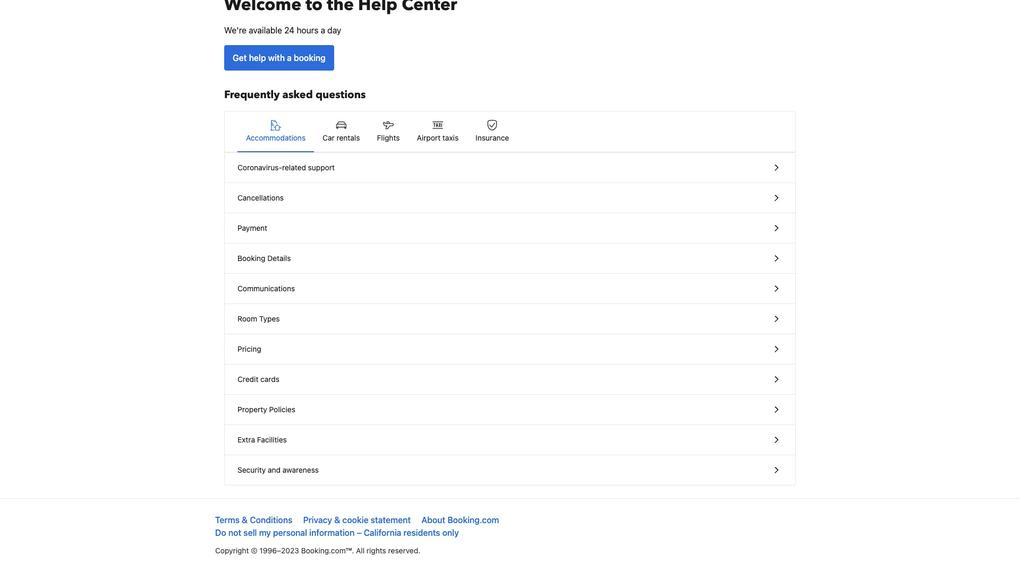 Task type: locate. For each thing, give the bounding box(es) containing it.
hours
[[297, 25, 318, 35]]

security and awareness button
[[225, 456, 795, 486]]

types
[[259, 315, 280, 324]]

tab list
[[225, 112, 795, 153]]

terms & conditions link
[[215, 516, 292, 526]]

car rentals button
[[314, 112, 368, 152]]

security and awareness
[[237, 466, 319, 475]]

booking
[[237, 254, 265, 263]]

about booking.com link
[[421, 516, 499, 526]]

awareness
[[283, 466, 319, 475]]

cookie
[[342, 516, 368, 526]]

extra
[[237, 436, 255, 445]]

1 & from the left
[[242, 516, 248, 526]]

privacy
[[303, 516, 332, 526]]

credit
[[237, 375, 258, 384]]

my
[[259, 528, 271, 538]]

accommodations
[[246, 134, 306, 142]]

0 horizontal spatial a
[[287, 53, 292, 63]]

1996–2023
[[259, 547, 299, 556]]

property policies button
[[225, 395, 795, 426]]

cards
[[260, 375, 279, 384]]

2 & from the left
[[334, 516, 340, 526]]

extra facilities
[[237, 436, 287, 445]]

policies
[[269, 406, 295, 414]]

& up the do not sell my personal information – california residents only 'link'
[[334, 516, 340, 526]]

0 vertical spatial a
[[321, 25, 325, 35]]

a right with
[[287, 53, 292, 63]]

flights
[[377, 134, 400, 142]]

payment button
[[225, 214, 795, 244]]

room types button
[[225, 304, 795, 335]]

extra facilities button
[[225, 426, 795, 456]]

24
[[284, 25, 294, 35]]

copyright
[[215, 547, 249, 556]]

flights button
[[368, 112, 408, 152]]

car rentals
[[323, 134, 360, 142]]

frequently
[[224, 88, 280, 102]]

room types
[[237, 315, 280, 324]]

0 horizontal spatial &
[[242, 516, 248, 526]]

&
[[242, 516, 248, 526], [334, 516, 340, 526]]

a left day on the top left of page
[[321, 25, 325, 35]]

& up sell
[[242, 516, 248, 526]]

1 horizontal spatial &
[[334, 516, 340, 526]]

airport taxis button
[[408, 112, 467, 152]]

available
[[249, 25, 282, 35]]

and
[[268, 466, 281, 475]]

credit cards button
[[225, 365, 795, 395]]

residents
[[404, 528, 440, 538]]

communications
[[237, 285, 295, 293]]

privacy & cookie statement
[[303, 516, 411, 526]]

credit cards
[[237, 375, 279, 384]]

reserved.
[[388, 547, 420, 556]]

information
[[309, 528, 355, 538]]

1 horizontal spatial a
[[321, 25, 325, 35]]

get help with a booking button
[[224, 45, 334, 71]]

property
[[237, 406, 267, 414]]

only
[[442, 528, 459, 538]]

a inside "button"
[[287, 53, 292, 63]]

coronavirus-
[[237, 163, 282, 172]]

a
[[321, 25, 325, 35], [287, 53, 292, 63]]

1 vertical spatial a
[[287, 53, 292, 63]]

booking.com™.
[[301, 547, 354, 556]]

room
[[237, 315, 257, 324]]

do not sell my personal information – california residents only link
[[215, 528, 459, 538]]



Task type: describe. For each thing, give the bounding box(es) containing it.
california
[[364, 528, 401, 538]]

insurance
[[476, 134, 509, 142]]

day
[[327, 25, 341, 35]]

about
[[421, 516, 445, 526]]

asked
[[282, 88, 313, 102]]

terms
[[215, 516, 240, 526]]

pricing
[[237, 345, 261, 354]]

get
[[233, 53, 247, 63]]

booking details button
[[225, 244, 795, 274]]

do
[[215, 528, 226, 538]]

payment
[[237, 224, 267, 233]]

sell
[[243, 528, 257, 538]]

tab list containing accommodations
[[225, 112, 795, 153]]

personal
[[273, 528, 307, 538]]

frequently asked questions
[[224, 88, 366, 102]]

–
[[357, 528, 362, 538]]

security
[[237, 466, 266, 475]]

terms & conditions
[[215, 516, 292, 526]]

all
[[356, 547, 365, 556]]

airport
[[417, 134, 441, 142]]

not
[[228, 528, 241, 538]]

booking details
[[237, 254, 291, 263]]

get help with a booking
[[233, 53, 326, 63]]

pricing button
[[225, 335, 795, 365]]

we're
[[224, 25, 247, 35]]

details
[[267, 254, 291, 263]]

conditions
[[250, 516, 292, 526]]

rights
[[367, 547, 386, 556]]

airport taxis
[[417, 134, 459, 142]]

with
[[268, 53, 285, 63]]

booking.com
[[447, 516, 499, 526]]

insurance button
[[467, 112, 518, 152]]

property policies
[[237, 406, 295, 414]]

communications button
[[225, 274, 795, 304]]

questions
[[316, 88, 366, 102]]

rentals
[[337, 134, 360, 142]]

related
[[282, 163, 306, 172]]

about booking.com do not sell my personal information – california residents only
[[215, 516, 499, 538]]

copyright © 1996–2023 booking.com™. all rights reserved.
[[215, 547, 420, 556]]

& for privacy
[[334, 516, 340, 526]]

booking
[[294, 53, 326, 63]]

& for terms
[[242, 516, 248, 526]]

accommodations button
[[237, 112, 314, 152]]

coronavirus-related support button
[[225, 153, 795, 183]]

taxis
[[443, 134, 459, 142]]

we're available 24 hours a day
[[224, 25, 341, 35]]

help
[[249, 53, 266, 63]]

car
[[323, 134, 335, 142]]

privacy & cookie statement link
[[303, 516, 411, 526]]

facilities
[[257, 436, 287, 445]]

support
[[308, 163, 335, 172]]

statement
[[371, 516, 411, 526]]

cancellations button
[[225, 183, 795, 214]]

coronavirus-related support
[[237, 163, 335, 172]]

©
[[251, 547, 257, 556]]

cancellations
[[237, 194, 284, 202]]



Task type: vqa. For each thing, say whether or not it's contained in the screenshot.
PRIVACY
yes



